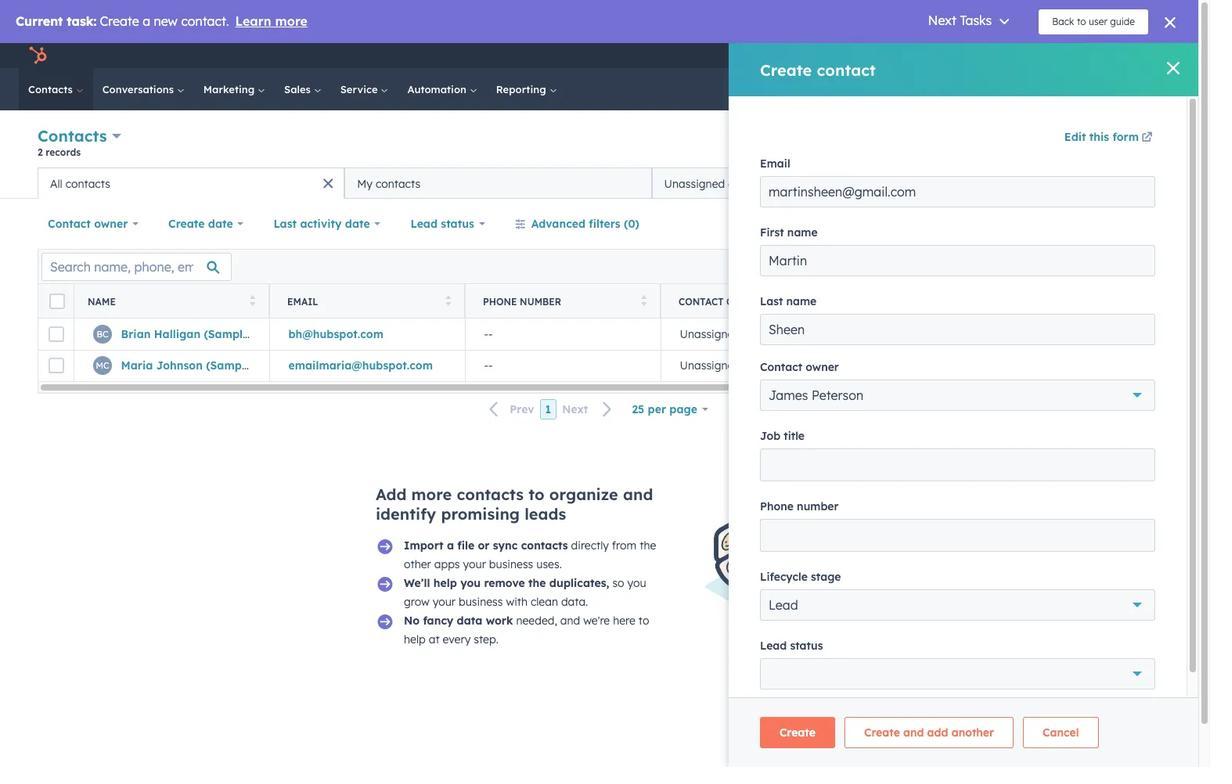 Task type: locate. For each thing, give the bounding box(es) containing it.
design
[[1088, 49, 1121, 62]]

help down apps
[[434, 576, 457, 590]]

1 vertical spatial add
[[376, 485, 407, 504]]

1 vertical spatial your
[[433, 595, 456, 609]]

add more contacts to organize and identify promising leads
[[376, 485, 653, 524]]

your inside directly from the other apps your business uses.
[[463, 557, 486, 571]]

notifications button
[[983, 43, 1009, 68]]

press to sort. element
[[249, 295, 255, 308], [445, 295, 451, 308], [641, 295, 647, 308]]

column header
[[856, 284, 1053, 319]]

-- button up 'pagination' navigation
[[465, 350, 661, 381]]

1 horizontal spatial contact
[[679, 296, 724, 307]]

2 vertical spatial unassigned
[[680, 359, 741, 373]]

2 records
[[38, 146, 81, 158]]

organize
[[549, 485, 618, 504]]

1 horizontal spatial press to sort. element
[[445, 295, 451, 308]]

step.
[[474, 633, 499, 647]]

leads
[[525, 504, 566, 524]]

contacts inside 'button'
[[65, 177, 110, 191]]

contacts banner
[[38, 123, 1161, 168]]

you left the remove
[[460, 576, 481, 590]]

unassigned for bh@hubspot.com
[[680, 327, 741, 341]]

you
[[460, 576, 481, 590], [627, 576, 646, 590]]

bh@hubspot.com
[[288, 327, 384, 341]]

add inside popup button
[[992, 176, 1014, 190]]

2 press to sort. image from the left
[[445, 295, 451, 306]]

1 press to sort. image from the left
[[249, 295, 255, 306]]

0 horizontal spatial the
[[528, 576, 546, 590]]

to left organize
[[529, 485, 545, 504]]

1 vertical spatial --
[[484, 359, 493, 373]]

0 vertical spatial contact owner
[[48, 217, 128, 231]]

1 unassigned button from the top
[[661, 319, 856, 350]]

to
[[529, 485, 545, 504], [639, 614, 649, 628]]

we'll
[[404, 576, 430, 590]]

1 vertical spatial create
[[168, 217, 205, 231]]

1 horizontal spatial press to sort. image
[[445, 295, 451, 306]]

0 horizontal spatial to
[[529, 485, 545, 504]]

-- for bh@hubspot.com
[[484, 327, 493, 341]]

every
[[443, 633, 471, 647]]

0 horizontal spatial press to sort. element
[[249, 295, 255, 308]]

contacts button
[[38, 124, 121, 147]]

import a file or sync contacts
[[404, 539, 568, 553]]

0 vertical spatial contact
[[48, 217, 91, 231]]

2 -- from the top
[[484, 359, 493, 373]]

last left the activity
[[274, 217, 297, 231]]

hubspot image
[[28, 46, 47, 65]]

0 horizontal spatial contact
[[48, 217, 91, 231]]

0 horizontal spatial your
[[433, 595, 456, 609]]

1 -- from the top
[[484, 327, 493, 341]]

your down file in the bottom of the page
[[463, 557, 486, 571]]

unassigned contacts button
[[652, 168, 959, 199]]

1 horizontal spatial all
[[1103, 176, 1117, 190]]

1 horizontal spatial last
[[1070, 296, 1094, 307]]

0 horizontal spatial contact owner
[[48, 217, 128, 231]]

hubspot link
[[19, 46, 59, 65]]

all for all contacts
[[50, 177, 62, 191]]

page
[[670, 402, 698, 416]]

1 vertical spatial contact owner
[[679, 296, 763, 307]]

1 vertical spatial help
[[404, 633, 426, 647]]

we'll help you remove the duplicates,
[[404, 576, 609, 590]]

1 you from the left
[[460, 576, 481, 590]]

import
[[404, 539, 444, 553]]

brian
[[121, 327, 151, 341]]

menu item
[[860, 43, 863, 68]]

conversations link
[[93, 68, 194, 110]]

needed, and we're here to help at every step.
[[404, 614, 649, 647]]

0 horizontal spatial last
[[274, 217, 297, 231]]

1 vertical spatial contact
[[679, 296, 724, 307]]

1 horizontal spatial help
[[434, 576, 457, 590]]

0 horizontal spatial add
[[376, 485, 407, 504]]

-- button for bh@hubspot.com
[[465, 319, 661, 350]]

3 press to sort. image from the left
[[641, 295, 647, 306]]

1 horizontal spatial your
[[463, 557, 486, 571]]

so
[[612, 576, 624, 590]]

owner
[[94, 217, 128, 231], [727, 296, 763, 307]]

menu
[[777, 43, 1180, 68]]

emailmaria@hubspot.com button
[[269, 350, 465, 381]]

1 horizontal spatial the
[[640, 539, 656, 553]]

no
[[404, 614, 420, 628]]

unassigned inside button
[[664, 177, 725, 191]]

last inside popup button
[[274, 217, 297, 231]]

0 vertical spatial your
[[463, 557, 486, 571]]

25
[[632, 402, 644, 416]]

0 vertical spatial help
[[434, 576, 457, 590]]

create date
[[168, 217, 233, 231]]

contact) down email
[[252, 327, 300, 341]]

uses.
[[536, 557, 562, 571]]

2
[[38, 146, 43, 158]]

settings image
[[963, 50, 977, 64]]

-- up prev button
[[484, 359, 493, 373]]

bh@hubspot.com button
[[269, 319, 465, 350]]

contacts inside "popup button"
[[38, 126, 107, 146]]

1 -- button from the top
[[465, 319, 661, 350]]

unassigned for emailmaria@hubspot.com
[[680, 359, 741, 373]]

0 horizontal spatial all
[[50, 177, 62, 191]]

the right from
[[640, 539, 656, 553]]

calling icon image
[[871, 49, 885, 63]]

my
[[357, 177, 373, 191]]

and up from
[[623, 485, 653, 504]]

1 vertical spatial contact)
[[255, 359, 302, 373]]

2 -- button from the top
[[465, 350, 661, 381]]

menu containing provation design studio
[[777, 43, 1180, 68]]

add inside "add more contacts to organize and identify promising leads"
[[376, 485, 407, 504]]

lead status button
[[400, 208, 495, 240]]

2 horizontal spatial press to sort. image
[[641, 295, 647, 306]]

1 horizontal spatial create
[[1082, 137, 1111, 149]]

all
[[1103, 176, 1117, 190], [50, 177, 62, 191]]

3 press to sort. element from the left
[[641, 295, 647, 308]]

next
[[562, 403, 588, 417]]

pagination navigation
[[480, 399, 622, 420]]

1 vertical spatial (sample
[[206, 359, 251, 373]]

1 horizontal spatial owner
[[727, 296, 763, 307]]

duplicates,
[[549, 576, 609, 590]]

2 horizontal spatial press to sort. element
[[641, 295, 647, 308]]

clean
[[531, 595, 558, 609]]

a
[[447, 539, 454, 553]]

data.
[[561, 595, 588, 609]]

1 horizontal spatial you
[[627, 576, 646, 590]]

contact
[[48, 217, 91, 231], [679, 296, 724, 307]]

contacts link
[[19, 68, 93, 110]]

grow
[[404, 595, 430, 609]]

1 vertical spatial the
[[528, 576, 546, 590]]

date
[[208, 217, 233, 231], [345, 217, 370, 231]]

phone
[[483, 296, 517, 307]]

to right the here
[[639, 614, 649, 628]]

add for add more contacts to organize and identify promising leads
[[376, 485, 407, 504]]

create for create date
[[168, 217, 205, 231]]

(sample down brian halligan (sample contact)
[[206, 359, 251, 373]]

2 unassigned button from the top
[[661, 350, 856, 381]]

0 horizontal spatial and
[[560, 614, 580, 628]]

all left "views"
[[1103, 176, 1117, 190]]

-- down the phone
[[484, 327, 493, 341]]

date down all contacts 'button'
[[208, 217, 233, 231]]

owner inside popup button
[[94, 217, 128, 231]]

1 horizontal spatial to
[[639, 614, 649, 628]]

contacts inside button
[[728, 177, 773, 191]]

business
[[489, 557, 533, 571], [459, 595, 503, 609]]

1 horizontal spatial and
[[623, 485, 653, 504]]

0 horizontal spatial help
[[404, 633, 426, 647]]

-
[[484, 327, 489, 341], [488, 327, 493, 341], [484, 359, 489, 373], [488, 359, 493, 373]]

your up fancy
[[433, 595, 456, 609]]

add view (3/5) button
[[965, 168, 1093, 199]]

0 vertical spatial contacts
[[28, 83, 76, 96]]

0 vertical spatial add
[[992, 176, 1014, 190]]

press to sort. element for email
[[445, 295, 451, 308]]

create inside popup button
[[168, 217, 205, 231]]

add left the view at the top
[[992, 176, 1014, 190]]

all inside 'button'
[[50, 177, 62, 191]]

notifications image
[[989, 50, 1003, 64]]

the up "clean"
[[528, 576, 546, 590]]

0 horizontal spatial date
[[208, 217, 233, 231]]

contacts for my contacts
[[376, 177, 421, 191]]

and down data.
[[560, 614, 580, 628]]

unassigned button for bh@hubspot.com
[[661, 319, 856, 350]]

help down "no"
[[404, 633, 426, 647]]

1 vertical spatial contacts
[[38, 126, 107, 146]]

contacts down the hubspot "link"
[[28, 83, 76, 96]]

your
[[463, 557, 486, 571], [433, 595, 456, 609]]

business up we'll help you remove the duplicates,
[[489, 557, 533, 571]]

1 press to sort. element from the left
[[249, 295, 255, 308]]

contacts inside button
[[376, 177, 421, 191]]

advanced filters (0) button
[[505, 208, 650, 240]]

all inside 'link'
[[1103, 176, 1117, 190]]

provation
[[1039, 49, 1085, 62]]

0 horizontal spatial press to sort. image
[[249, 295, 255, 306]]

create down all contacts 'button'
[[168, 217, 205, 231]]

the
[[640, 539, 656, 553], [528, 576, 546, 590]]

to inside needed, and we're here to help at every step.
[[639, 614, 649, 628]]

date right the activity
[[345, 217, 370, 231]]

press to sort. image for email
[[445, 295, 451, 306]]

last activity date
[[274, 217, 370, 231]]

contacts
[[28, 83, 76, 96], [38, 126, 107, 146]]

filters
[[589, 217, 621, 231]]

needed,
[[516, 614, 557, 628]]

marketplaces image
[[903, 50, 918, 64]]

0 horizontal spatial owner
[[94, 217, 128, 231]]

0 vertical spatial and
[[623, 485, 653, 504]]

1 horizontal spatial date
[[345, 217, 370, 231]]

so you grow your business with clean data.
[[404, 576, 646, 609]]

sales
[[284, 83, 314, 96]]

1 horizontal spatial add
[[992, 176, 1014, 190]]

0 vertical spatial contact)
[[252, 327, 300, 341]]

create inside button
[[1082, 137, 1111, 149]]

upgrade
[[805, 51, 849, 63]]

apps
[[434, 557, 460, 571]]

data
[[457, 614, 483, 628]]

0 vertical spatial owner
[[94, 217, 128, 231]]

0 vertical spatial last
[[274, 217, 297, 231]]

0 vertical spatial the
[[640, 539, 656, 553]]

0 horizontal spatial create
[[168, 217, 205, 231]]

marketing link
[[194, 68, 275, 110]]

0 vertical spatial unassigned
[[664, 177, 725, 191]]

0 vertical spatial --
[[484, 327, 493, 341]]

contacts up records
[[38, 126, 107, 146]]

0 horizontal spatial you
[[460, 576, 481, 590]]

studio
[[1124, 49, 1155, 62]]

1 vertical spatial last
[[1070, 296, 1094, 307]]

2 you from the left
[[627, 576, 646, 590]]

settings link
[[960, 47, 979, 64]]

1 vertical spatial and
[[560, 614, 580, 628]]

contact)
[[252, 327, 300, 341], [255, 359, 302, 373]]

contact) down bh@hubspot.com
[[255, 359, 302, 373]]

2 all from the left
[[50, 177, 62, 191]]

all views link
[[1093, 168, 1161, 199]]

create left contact at the top right of the page
[[1082, 137, 1111, 149]]

2 press to sort. element from the left
[[445, 295, 451, 308]]

the inside directly from the other apps your business uses.
[[640, 539, 656, 553]]

-- button down number
[[465, 319, 661, 350]]

1 vertical spatial unassigned
[[680, 327, 741, 341]]

0 vertical spatial business
[[489, 557, 533, 571]]

1 all from the left
[[1103, 176, 1117, 190]]

remove
[[484, 576, 525, 590]]

press to sort. element for phone number
[[641, 295, 647, 308]]

create
[[1082, 137, 1111, 149], [168, 217, 205, 231]]

(sample up maria johnson (sample contact) on the left of page
[[204, 327, 249, 341]]

last for last activity date
[[274, 217, 297, 231]]

you right so
[[627, 576, 646, 590]]

0 vertical spatial create
[[1082, 137, 1111, 149]]

johnson
[[156, 359, 203, 373]]

advanced
[[531, 217, 586, 231]]

0 vertical spatial to
[[529, 485, 545, 504]]

press to sort. image
[[249, 295, 255, 306], [445, 295, 451, 306], [641, 295, 647, 306]]

1 vertical spatial business
[[459, 595, 503, 609]]

maria johnson (sample contact)
[[121, 359, 302, 373]]

all down 2 records
[[50, 177, 62, 191]]

-- for emailmaria@hubspot.com
[[484, 359, 493, 373]]

business up data
[[459, 595, 503, 609]]

1 vertical spatial to
[[639, 614, 649, 628]]

last left the 'activity'
[[1070, 296, 1094, 307]]

business inside directly from the other apps your business uses.
[[489, 557, 533, 571]]

add left more
[[376, 485, 407, 504]]

0 vertical spatial (sample
[[204, 327, 249, 341]]



Task type: describe. For each thing, give the bounding box(es) containing it.
from
[[612, 539, 637, 553]]

(sample for halligan
[[204, 327, 249, 341]]

lead
[[411, 217, 438, 231]]

brian halligan (sample contact)
[[121, 327, 300, 341]]

contact owner inside popup button
[[48, 217, 128, 231]]

1
[[545, 402, 551, 416]]

search image
[[1166, 84, 1177, 95]]

help image
[[936, 50, 950, 64]]

at
[[429, 633, 440, 647]]

1 date from the left
[[208, 217, 233, 231]]

2 date from the left
[[345, 217, 370, 231]]

we're
[[583, 614, 610, 628]]

Search HubSpot search field
[[979, 76, 1170, 103]]

provation design studio button
[[1012, 43, 1178, 68]]

help button
[[930, 43, 957, 68]]

status
[[441, 217, 474, 231]]

lead status
[[411, 217, 474, 231]]

activity
[[300, 217, 342, 231]]

press to sort. image for phone number
[[641, 295, 647, 306]]

create contact
[[1082, 137, 1148, 149]]

file
[[457, 539, 475, 553]]

(sample for johnson
[[206, 359, 251, 373]]

number
[[520, 296, 561, 307]]

(cdt)
[[1173, 296, 1199, 307]]

unassigned button for emailmaria@hubspot.com
[[661, 350, 856, 381]]

create for create contact
[[1082, 137, 1111, 149]]

last activity date (cdt)
[[1070, 296, 1199, 307]]

marketplaces button
[[894, 43, 927, 68]]

-- button for emailmaria@hubspot.com
[[465, 350, 661, 381]]

per
[[648, 402, 666, 416]]

1 horizontal spatial contact owner
[[679, 296, 763, 307]]

unassigned contacts
[[664, 177, 773, 191]]

other
[[404, 557, 431, 571]]

automation
[[407, 83, 470, 96]]

conversations
[[102, 83, 177, 96]]

1 button
[[540, 399, 557, 420]]

directly from the other apps your business uses.
[[404, 539, 656, 571]]

all contacts
[[50, 177, 110, 191]]

upgrade image
[[788, 50, 802, 64]]

25 per page button
[[622, 394, 718, 425]]

emailmaria@hubspot.com link
[[288, 359, 433, 373]]

contact owner button
[[38, 208, 149, 240]]

add view (3/5)
[[992, 176, 1073, 190]]

records
[[46, 146, 81, 158]]

phone number
[[483, 296, 561, 307]]

reporting
[[496, 83, 549, 96]]

sales link
[[275, 68, 331, 110]]

date
[[1146, 296, 1171, 307]]

reporting link
[[487, 68, 566, 110]]

automation link
[[398, 68, 487, 110]]

james peterson image
[[1022, 49, 1036, 63]]

all for all views
[[1103, 176, 1117, 190]]

identify
[[376, 504, 436, 524]]

your inside so you grow your business with clean data.
[[433, 595, 456, 609]]

my contacts
[[357, 177, 421, 191]]

advanced filters (0)
[[531, 217, 639, 231]]

here
[[613, 614, 636, 628]]

contacts for unassigned contacts
[[728, 177, 773, 191]]

calling icon button
[[864, 45, 891, 66]]

emailmaria@hubspot.com
[[288, 359, 433, 373]]

bh@hubspot.com link
[[288, 327, 384, 341]]

prev
[[510, 403, 534, 417]]

contacts for all contacts
[[65, 177, 110, 191]]

maria
[[121, 359, 153, 373]]

create contact button
[[1068, 131, 1161, 156]]

contact) for bh@hubspot.com
[[252, 327, 300, 341]]

to inside "add more contacts to organize and identify promising leads"
[[529, 485, 545, 504]]

help inside needed, and we're here to help at every step.
[[404, 633, 426, 647]]

add for add view (3/5)
[[992, 176, 1014, 190]]

(0)
[[624, 217, 639, 231]]

service
[[340, 83, 381, 96]]

more
[[411, 485, 452, 504]]

provation design studio
[[1039, 49, 1155, 62]]

create date button
[[158, 208, 254, 240]]

search button
[[1158, 76, 1184, 103]]

all contacts button
[[38, 168, 345, 199]]

all views
[[1103, 176, 1151, 190]]

contacts inside "add more contacts to organize and identify promising leads"
[[457, 485, 524, 504]]

brian halligan (sample contact) link
[[121, 327, 300, 341]]

you inside so you grow your business with clean data.
[[627, 576, 646, 590]]

(3/5)
[[1046, 176, 1073, 190]]

view
[[1017, 176, 1043, 190]]

promising
[[441, 504, 520, 524]]

service link
[[331, 68, 398, 110]]

Search name, phone, email addresses, or company search field
[[41, 252, 232, 281]]

and inside "add more contacts to organize and identify promising leads"
[[623, 485, 653, 504]]

business inside so you grow your business with clean data.
[[459, 595, 503, 609]]

1 vertical spatial owner
[[727, 296, 763, 307]]

email
[[287, 296, 318, 307]]

my contacts button
[[345, 168, 652, 199]]

25 per page
[[632, 402, 698, 416]]

last for last activity date (cdt)
[[1070, 296, 1094, 307]]

and inside needed, and we're here to help at every step.
[[560, 614, 580, 628]]

no fancy data work
[[404, 614, 513, 628]]

with
[[506, 595, 528, 609]]

directly
[[571, 539, 609, 553]]

halligan
[[154, 327, 201, 341]]

contact inside popup button
[[48, 217, 91, 231]]

next button
[[557, 399, 622, 420]]

marketing
[[203, 83, 258, 96]]

contact) for emailmaria@hubspot.com
[[255, 359, 302, 373]]



Task type: vqa. For each thing, say whether or not it's contained in the screenshot.
emailmaria@hubspot.com button
yes



